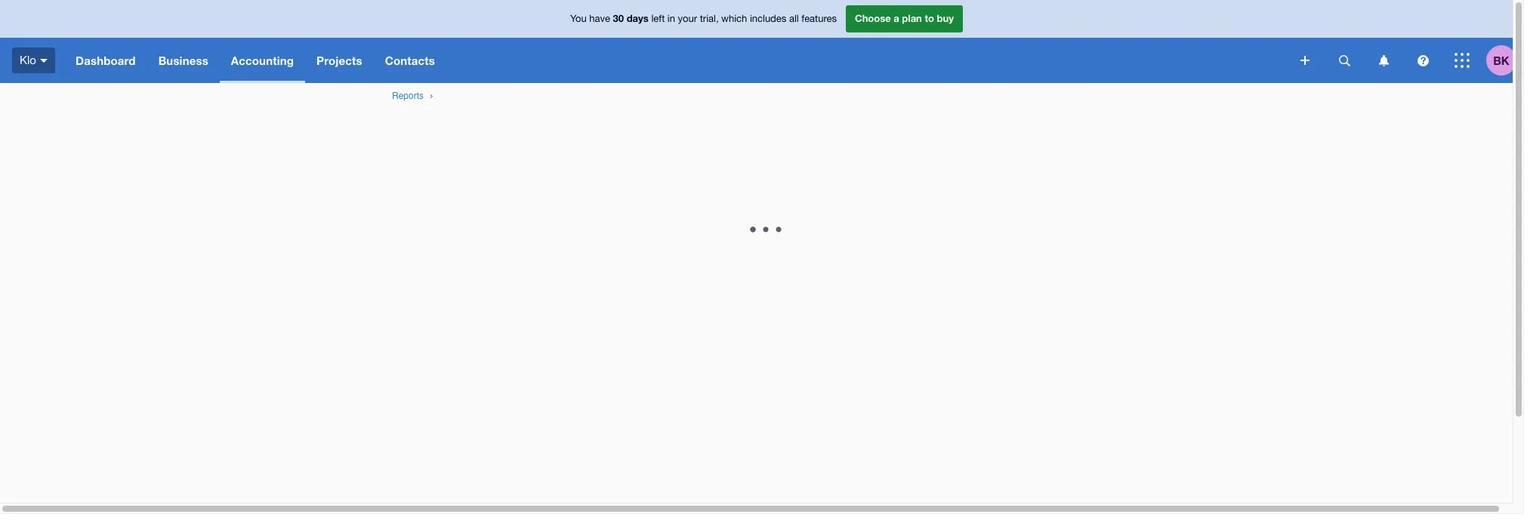 Task type: describe. For each thing, give the bounding box(es) containing it.
2 horizontal spatial svg image
[[1455, 53, 1470, 68]]

in
[[668, 13, 676, 24]]

navigation containing dashboard
[[64, 38, 1291, 83]]

you have 30 days left in your trial, which includes all features
[[571, 12, 837, 24]]

which
[[722, 13, 748, 24]]

2 horizontal spatial svg image
[[1418, 55, 1429, 66]]

to
[[925, 12, 935, 24]]

accounting
[[231, 54, 294, 67]]

1 horizontal spatial svg image
[[1379, 55, 1389, 66]]

includes
[[750, 13, 787, 24]]

left
[[652, 13, 665, 24]]

a
[[894, 12, 900, 24]]

initial report loader progress bar
[[9, 162, 1525, 298]]

accounting button
[[220, 38, 305, 83]]

business
[[158, 54, 208, 67]]

1 horizontal spatial svg image
[[1339, 55, 1351, 66]]

30
[[613, 12, 624, 24]]

features
[[802, 13, 837, 24]]

projects
[[317, 54, 362, 67]]

dashboard
[[76, 54, 136, 67]]

projects button
[[305, 38, 374, 83]]

business button
[[147, 38, 220, 83]]

your
[[678, 13, 698, 24]]

have
[[590, 13, 611, 24]]

bk button
[[1487, 38, 1525, 83]]

buy
[[937, 12, 954, 24]]



Task type: locate. For each thing, give the bounding box(es) containing it.
bk
[[1494, 53, 1510, 67]]

reports
[[392, 91, 424, 101]]

choose a plan to buy
[[855, 12, 954, 24]]

svg image
[[1455, 53, 1470, 68], [1339, 55, 1351, 66], [40, 59, 48, 63]]

0 horizontal spatial svg image
[[1301, 56, 1310, 65]]

choose
[[855, 12, 891, 24]]

banner
[[0, 0, 1525, 83]]

all
[[790, 13, 799, 24]]

reports link
[[392, 91, 424, 101]]

svg image inside the klo 'popup button'
[[40, 59, 48, 63]]

banner containing bk
[[0, 0, 1525, 83]]

svg image
[[1379, 55, 1389, 66], [1418, 55, 1429, 66], [1301, 56, 1310, 65]]

dashboard link
[[64, 38, 147, 83]]

trial,
[[700, 13, 719, 24]]

days
[[627, 12, 649, 24]]

0 horizontal spatial svg image
[[40, 59, 48, 63]]

klo button
[[0, 38, 64, 83]]

contacts button
[[374, 38, 447, 83]]

plan
[[902, 12, 922, 24]]

you
[[571, 13, 587, 24]]

navigation
[[64, 38, 1291, 83]]

klo
[[20, 53, 36, 66]]

contacts
[[385, 54, 435, 67]]



Task type: vqa. For each thing, say whether or not it's contained in the screenshot.
the Demo Company (US) As of December 31, 2022
no



